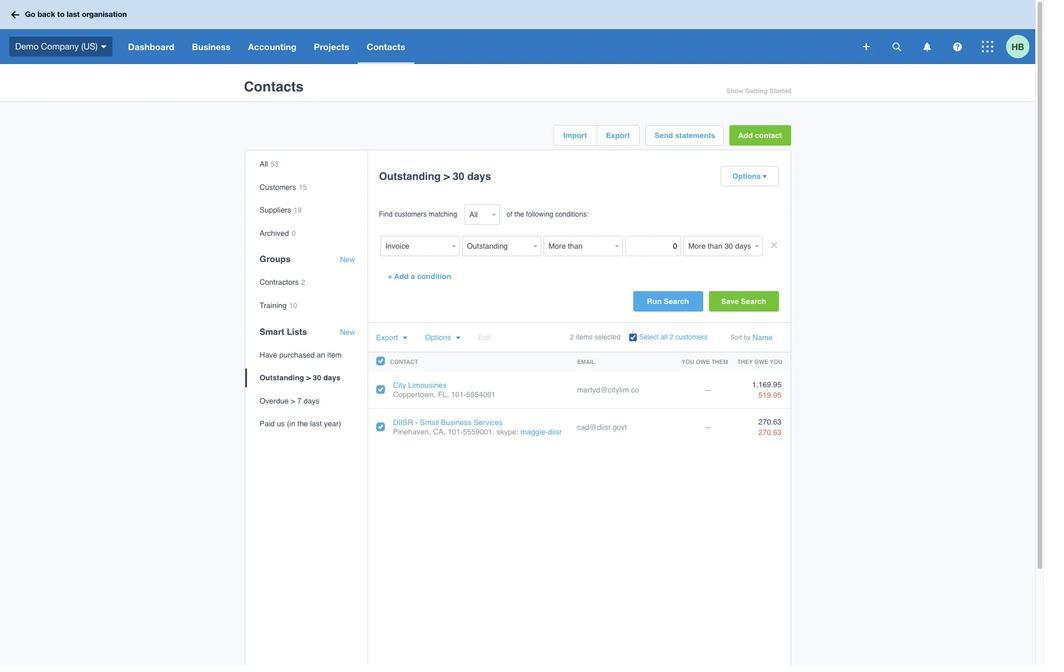 Task type: locate. For each thing, give the bounding box(es) containing it.
0 vertical spatial last
[[67, 9, 80, 19]]

the right (in
[[298, 420, 308, 429]]

maggie-
[[521, 428, 548, 437]]

export up contact
[[376, 333, 398, 342]]

days up the "all" text box
[[468, 170, 492, 182]]

outstanding > 30 days
[[379, 170, 492, 182], [260, 374, 341, 383]]

101- right fl,
[[451, 390, 467, 399]]

1 vertical spatial add
[[394, 272, 409, 281]]

30 up matching
[[453, 170, 465, 182]]

el image left edit at left
[[456, 336, 461, 340]]

1 horizontal spatial customers
[[676, 333, 708, 342]]

import button
[[554, 126, 597, 145]]

el image
[[763, 175, 767, 179], [403, 336, 408, 340], [456, 336, 461, 340]]

1 horizontal spatial export
[[606, 131, 630, 140]]

export button
[[597, 126, 639, 145], [376, 333, 408, 342]]

> left 7
[[291, 397, 295, 406]]

0 vertical spatial contacts
[[367, 41, 406, 52]]

pinehaven,
[[393, 428, 431, 437]]

0 horizontal spatial options button
[[425, 333, 461, 342]]

you up 1,169.95
[[770, 359, 783, 366]]

0 horizontal spatial outstanding
[[260, 374, 304, 383]]

0 vertical spatial 101-
[[451, 390, 467, 399]]

2 left items
[[571, 333, 574, 342]]

Outstanding text field
[[462, 236, 531, 257]]

1 vertical spatial —
[[705, 423, 712, 432]]

2 vertical spatial >
[[291, 397, 295, 406]]

matching
[[429, 210, 457, 219]]

you down select all 2 customers
[[682, 359, 695, 366]]

2 right all on the bottom right
[[670, 333, 674, 342]]

smart
[[260, 327, 285, 337]]

1 vertical spatial new link
[[340, 328, 355, 337]]

0 horizontal spatial 30
[[313, 374, 321, 383]]

1 horizontal spatial owe
[[755, 359, 769, 366]]

smart lists
[[260, 327, 307, 337]]

1 vertical spatial options
[[425, 333, 451, 342]]

1 vertical spatial 30
[[313, 374, 321, 383]]

1 new link from the top
[[340, 256, 355, 265]]

2 horizontal spatial days
[[468, 170, 492, 182]]

all
[[661, 333, 668, 342]]

lists
[[287, 327, 307, 337]]

1 horizontal spatial search
[[742, 297, 767, 306]]

email
[[578, 359, 596, 366]]

accounting
[[248, 41, 297, 52]]

purchased
[[280, 351, 315, 359]]

find customers matching
[[379, 210, 457, 219]]

—
[[705, 386, 712, 395], [705, 423, 712, 432]]

owe right they
[[755, 359, 769, 366]]

el image up contact
[[403, 336, 408, 340]]

0 vertical spatial add
[[739, 131, 753, 140]]

1,169.95
[[753, 380, 782, 389]]

1 horizontal spatial options button
[[722, 167, 779, 186]]

1 vertical spatial export
[[376, 333, 398, 342]]

2 new from the top
[[340, 328, 355, 337]]

30 down an
[[313, 374, 321, 383]]

statements
[[676, 131, 716, 140]]

0 vertical spatial the
[[515, 210, 524, 219]]

overdue > 7 days
[[260, 397, 320, 406]]

101-
[[451, 390, 467, 399], [448, 428, 463, 437]]

training 10
[[260, 301, 297, 310]]

go back to last organisation link
[[7, 4, 134, 25]]

outstanding > 30 days up matching
[[379, 170, 492, 182]]

customers right all on the bottom right
[[676, 333, 708, 342]]

last left the year)
[[310, 420, 322, 429]]

0 horizontal spatial the
[[298, 420, 308, 429]]

0 horizontal spatial >
[[291, 397, 295, 406]]

dashboard
[[128, 41, 175, 52]]

business inside dropdown button
[[192, 41, 231, 52]]

1 new from the top
[[340, 256, 355, 264]]

0 vertical spatial >
[[444, 170, 450, 182]]

contacts right projects popup button at the left top of the page
[[367, 41, 406, 52]]

new link for groups
[[340, 256, 355, 265]]

1 horizontal spatial svg image
[[924, 42, 931, 51]]

1 horizontal spatial you
[[770, 359, 783, 366]]

select all 2 customers
[[640, 333, 708, 342]]

2 horizontal spatial el image
[[763, 175, 767, 179]]

add left contact
[[739, 131, 753, 140]]

2 you from the left
[[770, 359, 783, 366]]

company
[[41, 41, 79, 51]]

0 horizontal spatial contacts
[[244, 79, 304, 95]]

2 — from the top
[[705, 423, 712, 432]]

1 vertical spatial 270.63
[[759, 429, 782, 437]]

owe
[[696, 359, 710, 366], [755, 359, 769, 366]]

(us)
[[81, 41, 98, 51]]

city limousines coppertown, fl, 101-5554001
[[393, 381, 496, 399]]

0 vertical spatial days
[[468, 170, 492, 182]]

diisr - small business services link
[[393, 419, 503, 427]]

1 horizontal spatial outstanding > 30 days
[[379, 170, 492, 182]]

0 vertical spatial business
[[192, 41, 231, 52]]

> up matching
[[444, 170, 450, 182]]

0 horizontal spatial you
[[682, 359, 695, 366]]

0 horizontal spatial customers
[[395, 210, 427, 219]]

navigation
[[119, 29, 855, 64]]

started
[[770, 87, 792, 95]]

0 vertical spatial options button
[[722, 167, 779, 186]]

business
[[192, 41, 231, 52], [441, 419, 472, 427]]

0 horizontal spatial search
[[664, 297, 690, 306]]

0 vertical spatial export
[[606, 131, 630, 140]]

export button right "import" button
[[597, 126, 639, 145]]

0 vertical spatial 270.63
[[759, 418, 782, 427]]

0 vertical spatial new
[[340, 256, 355, 264]]

outstanding up overdue > 7 days
[[260, 374, 304, 383]]

0 horizontal spatial outstanding > 30 days
[[260, 374, 341, 383]]

1 horizontal spatial 30
[[453, 170, 465, 182]]

search right run
[[664, 297, 690, 306]]

0 horizontal spatial export
[[376, 333, 398, 342]]

0 vertical spatial 30
[[453, 170, 465, 182]]

2 owe from the left
[[755, 359, 769, 366]]

them
[[712, 359, 729, 366]]

1 vertical spatial options button
[[425, 333, 461, 342]]

0 horizontal spatial days
[[304, 397, 320, 406]]

add contact
[[739, 131, 782, 140]]

0 vertical spatial new link
[[340, 256, 355, 265]]

0 horizontal spatial owe
[[696, 359, 710, 366]]

training
[[260, 301, 287, 310]]

projects button
[[305, 29, 358, 64]]

days down item
[[324, 374, 341, 383]]

0 vertical spatial options
[[733, 172, 761, 181]]

dashboard link
[[119, 29, 183, 64]]

new link
[[340, 256, 355, 265], [340, 328, 355, 337]]

coppertown,
[[393, 390, 436, 399]]

days
[[468, 170, 492, 182], [324, 374, 341, 383], [304, 397, 320, 406]]

0 horizontal spatial last
[[67, 9, 80, 19]]

1 vertical spatial new
[[340, 328, 355, 337]]

days right 7
[[304, 397, 320, 406]]

7
[[297, 397, 302, 406]]

projects
[[314, 41, 350, 52]]

1 horizontal spatial business
[[441, 419, 472, 427]]

2 new link from the top
[[340, 328, 355, 337]]

2 search from the left
[[742, 297, 767, 306]]

search for save search
[[742, 297, 767, 306]]

contacts inside popup button
[[367, 41, 406, 52]]

1 vertical spatial business
[[441, 419, 472, 427]]

edit
[[478, 333, 491, 342]]

svg image
[[11, 11, 19, 18], [982, 41, 994, 52], [954, 42, 962, 51], [863, 43, 870, 50], [101, 45, 107, 48]]

0 vertical spatial —
[[705, 386, 712, 395]]

an
[[317, 351, 325, 359]]

0 vertical spatial customers
[[395, 210, 427, 219]]

search
[[664, 297, 690, 306], [742, 297, 767, 306]]

owe left them
[[696, 359, 710, 366]]

1 horizontal spatial days
[[324, 374, 341, 383]]

owe for you
[[696, 359, 710, 366]]

show getting started link
[[727, 85, 792, 98]]

1 horizontal spatial add
[[739, 131, 753, 140]]

0 vertical spatial export button
[[597, 126, 639, 145]]

import
[[564, 131, 587, 140]]

1 owe from the left
[[696, 359, 710, 366]]

None checkbox
[[630, 334, 637, 342]]

1 vertical spatial last
[[310, 420, 322, 429]]

options down add contact
[[733, 172, 761, 181]]

contact
[[390, 359, 418, 366]]

519.95
[[759, 391, 782, 400]]

options button left edit button
[[425, 333, 461, 342]]

1 search from the left
[[664, 297, 690, 306]]

customers
[[395, 210, 427, 219], [676, 333, 708, 342]]

0 horizontal spatial svg image
[[893, 42, 902, 51]]

services
[[474, 419, 503, 427]]

270.63
[[759, 418, 782, 427], [759, 429, 782, 437]]

conditions:
[[556, 210, 589, 219]]

last right to
[[67, 9, 80, 19]]

options button down add contact
[[722, 167, 779, 186]]

outstanding > 30 days down have purchased an item
[[260, 374, 341, 383]]

1 vertical spatial customers
[[676, 333, 708, 342]]

1 270.63 from the top
[[759, 418, 782, 427]]

2 270.63 from the top
[[759, 429, 782, 437]]

options left edit at left
[[425, 333, 451, 342]]

0 horizontal spatial options
[[425, 333, 451, 342]]

el image for of the following conditions:
[[763, 175, 767, 179]]

101- inside diisr - small business services pinehaven, ca, 101-5559001, skype: maggie-diisr
[[448, 428, 463, 437]]

selected
[[595, 333, 621, 342]]

0 horizontal spatial business
[[192, 41, 231, 52]]

0 horizontal spatial export button
[[376, 333, 408, 342]]

el image for email
[[456, 336, 461, 340]]

export right "import" button
[[606, 131, 630, 140]]

new
[[340, 256, 355, 264], [340, 328, 355, 337]]

1 — from the top
[[705, 386, 712, 395]]

1 horizontal spatial 2
[[571, 333, 574, 342]]

2 right contractors
[[302, 279, 306, 287]]

1 horizontal spatial el image
[[456, 336, 461, 340]]

2 items selected
[[571, 333, 621, 342]]

edit button
[[478, 333, 491, 342]]

1 horizontal spatial options
[[733, 172, 761, 181]]

customers right find
[[395, 210, 427, 219]]

new for groups
[[340, 256, 355, 264]]

el image down contact
[[763, 175, 767, 179]]

None text field
[[625, 236, 681, 257]]

show
[[727, 87, 744, 95]]

2 vertical spatial days
[[304, 397, 320, 406]]

— for 270.63
[[705, 423, 712, 432]]

15
[[299, 183, 307, 192]]

outstanding up find customers matching
[[379, 170, 441, 182]]

svg image
[[893, 42, 902, 51], [924, 42, 931, 51]]

search right save
[[742, 297, 767, 306]]

>
[[444, 170, 450, 182], [306, 374, 311, 383], [291, 397, 295, 406]]

search for run search
[[664, 297, 690, 306]]

export button up contact
[[376, 333, 408, 342]]

1 horizontal spatial >
[[306, 374, 311, 383]]

1 horizontal spatial contacts
[[367, 41, 406, 52]]

overdue
[[260, 397, 289, 406]]

101- down the diisr - small business services link
[[448, 428, 463, 437]]

1 vertical spatial 101-
[[448, 428, 463, 437]]

diisr
[[548, 428, 562, 437]]

2
[[302, 279, 306, 287], [571, 333, 574, 342], [670, 333, 674, 342]]

contacts down "accounting" popup button
[[244, 79, 304, 95]]

export
[[606, 131, 630, 140], [376, 333, 398, 342]]

send statements button
[[646, 126, 723, 145]]

None text field
[[380, 236, 449, 257], [544, 236, 612, 257], [684, 236, 752, 257], [380, 236, 449, 257], [544, 236, 612, 257], [684, 236, 752, 257]]

0 vertical spatial outstanding
[[379, 170, 441, 182]]

following
[[526, 210, 554, 219]]

1 horizontal spatial outstanding
[[379, 170, 441, 182]]

contact
[[756, 131, 782, 140]]

1 vertical spatial outstanding > 30 days
[[260, 374, 341, 383]]

> down have purchased an item
[[306, 374, 311, 383]]

add right the +
[[394, 272, 409, 281]]

the right of
[[515, 210, 524, 219]]

send statements
[[655, 131, 716, 140]]

banner
[[0, 0, 1036, 64]]

0 horizontal spatial 2
[[302, 279, 306, 287]]

+ add a condition button
[[379, 266, 460, 287]]



Task type: vqa. For each thing, say whether or not it's contained in the screenshot.


Task type: describe. For each thing, give the bounding box(es) containing it.
new for smart lists
[[340, 328, 355, 337]]

limousines
[[408, 381, 447, 390]]

+
[[388, 272, 392, 281]]

1 horizontal spatial the
[[515, 210, 524, 219]]

(in
[[287, 420, 296, 429]]

suppliers
[[260, 206, 291, 215]]

they
[[738, 359, 753, 366]]

go
[[25, 9, 35, 19]]

item
[[328, 351, 342, 359]]

ca,
[[433, 428, 446, 437]]

you owe them
[[682, 359, 729, 366]]

getting
[[746, 87, 768, 95]]

business inside diisr - small business services pinehaven, ca, 101-5559001, skype: maggie-diisr
[[441, 419, 472, 427]]

svg image inside go back to last organisation link
[[11, 11, 19, 18]]

2 horizontal spatial >
[[444, 170, 450, 182]]

1,169.95 519.95
[[753, 380, 782, 400]]

archived
[[260, 229, 289, 238]]

contractors
[[260, 278, 299, 287]]

show getting started
[[727, 87, 792, 95]]

suppliers 19
[[260, 206, 302, 215]]

all
[[260, 160, 268, 168]]

options for email
[[425, 333, 451, 342]]

of
[[507, 210, 513, 219]]

of the following conditions:
[[507, 210, 589, 219]]

1 horizontal spatial last
[[310, 420, 322, 429]]

accounting button
[[239, 29, 305, 64]]

new link for smart lists
[[340, 328, 355, 337]]

2 horizontal spatial 2
[[670, 333, 674, 342]]

send
[[655, 131, 674, 140]]

name button
[[753, 333, 773, 342]]

all 53
[[260, 160, 279, 168]]

year)
[[324, 420, 341, 429]]

1 svg image from the left
[[893, 42, 902, 51]]

us
[[277, 420, 285, 429]]

to
[[57, 9, 65, 19]]

customers 15
[[260, 183, 307, 192]]

condition
[[417, 272, 452, 281]]

All text field
[[464, 205, 489, 225]]

sort
[[731, 334, 743, 342]]

name
[[753, 333, 773, 342]]

city
[[393, 381, 406, 390]]

-
[[416, 419, 418, 427]]

hb
[[1012, 41, 1025, 52]]

1 vertical spatial contacts
[[244, 79, 304, 95]]

paid us (in the last year)
[[260, 420, 341, 429]]

select
[[640, 333, 659, 342]]

run search
[[647, 297, 690, 306]]

5559001,
[[463, 428, 495, 437]]

contractors 2
[[260, 278, 306, 287]]

fl,
[[438, 390, 449, 399]]

1 vertical spatial >
[[306, 374, 311, 383]]

contacts button
[[358, 29, 414, 64]]

0
[[292, 230, 296, 238]]

5554001
[[467, 390, 496, 399]]

add contact button
[[730, 125, 791, 146]]

0 horizontal spatial el image
[[403, 336, 408, 340]]

maggie-diisr link
[[521, 428, 562, 437]]

save search button
[[709, 292, 779, 312]]

101- inside city limousines coppertown, fl, 101-5554001
[[451, 390, 467, 399]]

diisr - small business services pinehaven, ca, 101-5559001, skype: maggie-diisr
[[393, 419, 562, 437]]

navigation containing dashboard
[[119, 29, 855, 64]]

save
[[722, 297, 739, 306]]

a
[[411, 272, 415, 281]]

options button for email
[[425, 333, 461, 342]]

skype:
[[497, 428, 519, 437]]

items
[[576, 333, 593, 342]]

diisr
[[393, 419, 413, 427]]

martyd@citylim.co
[[578, 386, 640, 395]]

groups
[[260, 254, 291, 264]]

hb button
[[1007, 29, 1036, 64]]

organisation
[[82, 9, 127, 19]]

1 vertical spatial outstanding
[[260, 374, 304, 383]]

paid
[[260, 420, 275, 429]]

1 vertical spatial export button
[[376, 333, 408, 342]]

svg image inside demo company (us) popup button
[[101, 45, 107, 48]]

0 horizontal spatial add
[[394, 272, 409, 281]]

2 svg image from the left
[[924, 42, 931, 51]]

small
[[420, 419, 439, 427]]

+ add a condition
[[388, 272, 452, 281]]

back
[[38, 9, 55, 19]]

1 vertical spatial the
[[298, 420, 308, 429]]

options for of the following conditions:
[[733, 172, 761, 181]]

1 you from the left
[[682, 359, 695, 366]]

customers
[[260, 183, 296, 192]]

— for 1,169.95
[[705, 386, 712, 395]]

cad@diisr.govt
[[578, 423, 627, 432]]

demo company (us)
[[15, 41, 98, 51]]

owe for they
[[755, 359, 769, 366]]

banner containing hb
[[0, 0, 1036, 64]]

19
[[294, 207, 302, 215]]

options button for of the following conditions:
[[722, 167, 779, 186]]

1 vertical spatial days
[[324, 374, 341, 383]]

have
[[260, 351, 277, 359]]

0 vertical spatial outstanding > 30 days
[[379, 170, 492, 182]]

2 inside contractors 2
[[302, 279, 306, 287]]

270.63 270.63
[[759, 418, 782, 437]]

demo company (us) button
[[0, 29, 119, 64]]

find
[[379, 210, 393, 219]]

1 horizontal spatial export button
[[597, 126, 639, 145]]



